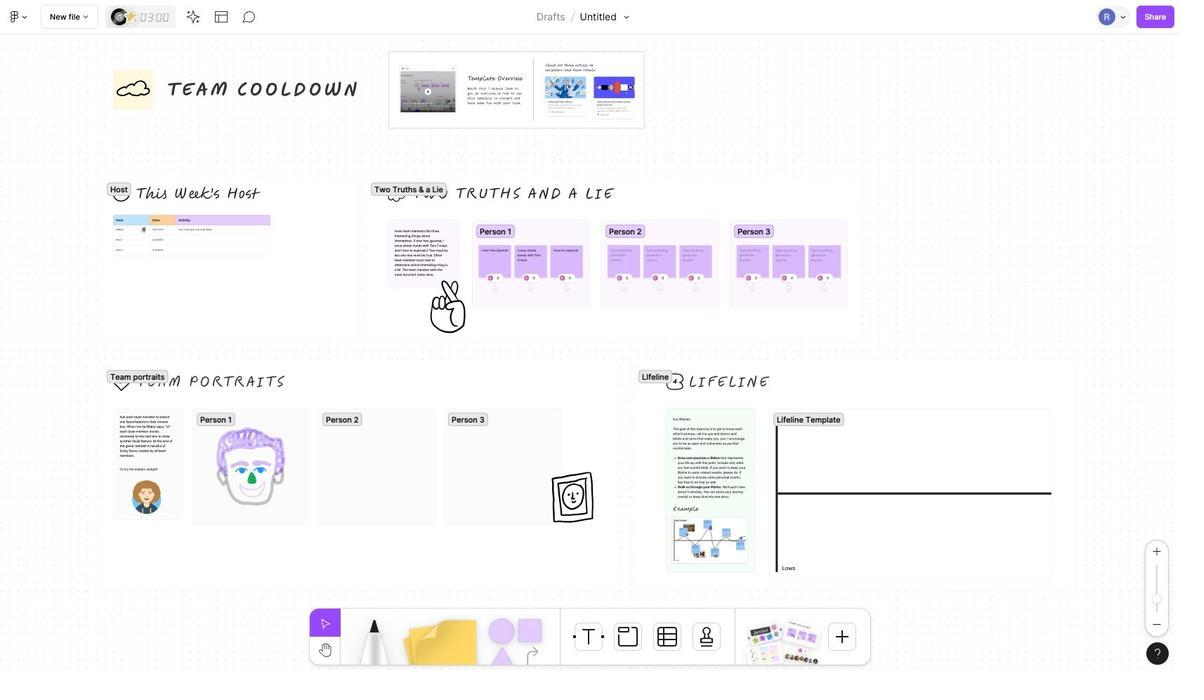 Task type: vqa. For each thing, say whether or not it's contained in the screenshot.
the middle file thumbnail
no



Task type: describe. For each thing, give the bounding box(es) containing it.
File name text field
[[579, 8, 617, 26]]

team cooldown image
[[783, 620, 822, 649]]

multiplayer tools image
[[1118, 0, 1130, 34]]



Task type: locate. For each thing, give the bounding box(es) containing it.
view comments image
[[242, 10, 257, 24]]

help image
[[1155, 649, 1161, 659]]

main toolbar region
[[0, 0, 1180, 34]]

team charter image
[[746, 642, 784, 669]]



